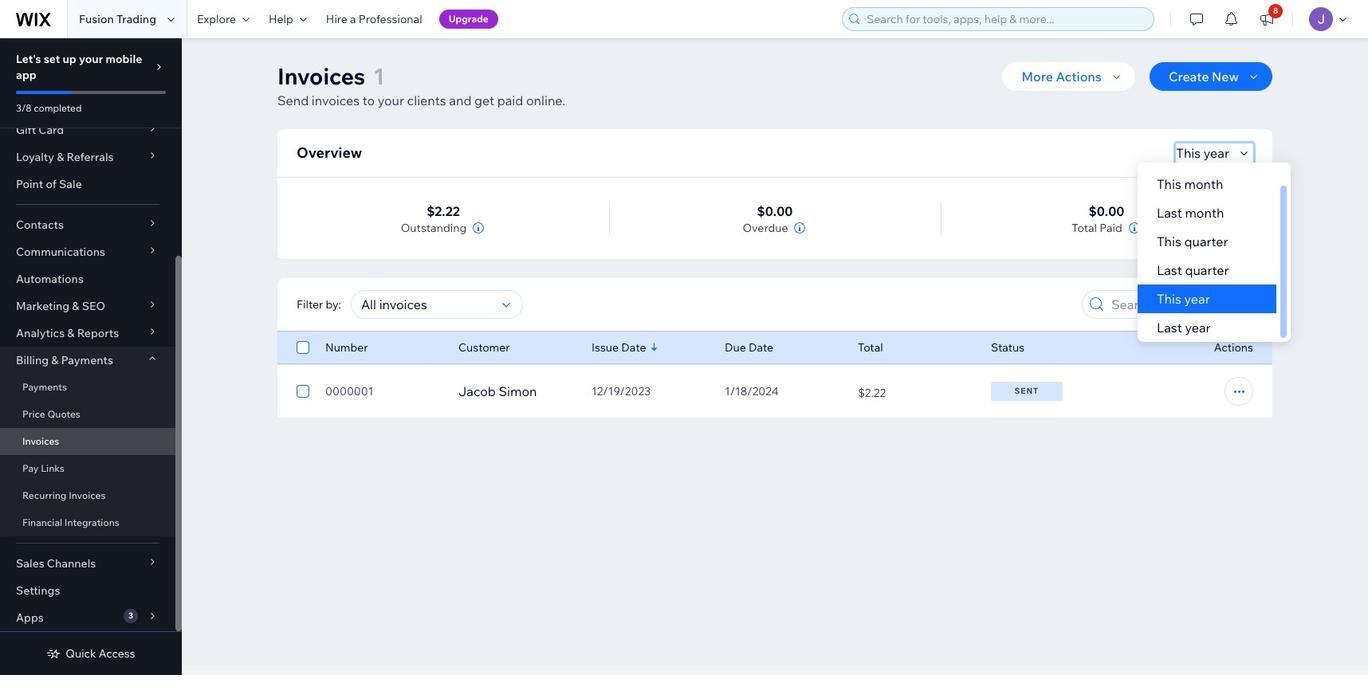Task type: vqa. For each thing, say whether or not it's contained in the screenshot.


Task type: locate. For each thing, give the bounding box(es) containing it.
settings link
[[0, 577, 175, 604]]

billing & payments
[[16, 353, 113, 368]]

this left days
[[1176, 145, 1201, 161]]

date for issue date
[[621, 340, 646, 355]]

month down last 30 days
[[1184, 176, 1224, 192]]

1 vertical spatial this year
[[1157, 291, 1210, 307]]

year right the 30
[[1204, 145, 1229, 161]]

this year button
[[1176, 144, 1253, 163]]

date right issue in the bottom of the page
[[621, 340, 646, 355]]

& inside popup button
[[67, 326, 75, 340]]

more actions button
[[1002, 62, 1135, 91]]

last down this month
[[1157, 205, 1182, 221]]

0 horizontal spatial date
[[621, 340, 646, 355]]

0 vertical spatial total
[[1072, 221, 1097, 235]]

list box containing last 30 days
[[1138, 141, 1291, 342]]

1 vertical spatial total
[[858, 340, 883, 355]]

last down search field
[[1157, 320, 1182, 336]]

communications button
[[0, 238, 175, 265]]

create new button
[[1150, 62, 1272, 91]]

quarter for last quarter
[[1185, 262, 1229, 278]]

issue date
[[592, 340, 646, 355]]

0 horizontal spatial total
[[858, 340, 883, 355]]

customer
[[458, 340, 510, 355]]

& for loyalty
[[57, 150, 64, 164]]

1/18/2024
[[725, 384, 779, 399]]

quarter
[[1184, 234, 1228, 250], [1185, 262, 1229, 278]]

1 vertical spatial quarter
[[1185, 262, 1229, 278]]

date right due
[[749, 340, 773, 355]]

upgrade button
[[439, 10, 498, 29]]

trading
[[116, 12, 156, 26]]

0 horizontal spatial $2.22
[[427, 203, 460, 219]]

1 horizontal spatial $0.00
[[1089, 203, 1124, 219]]

analytics & reports
[[16, 326, 119, 340]]

gift
[[16, 123, 36, 137]]

1 horizontal spatial actions
[[1214, 340, 1253, 355]]

your
[[79, 52, 103, 66], [378, 92, 404, 108]]

0 vertical spatial actions
[[1056, 69, 1102, 85]]

this year inside 'option'
[[1157, 291, 1210, 307]]

2 last from the top
[[1157, 205, 1182, 221]]

billing
[[16, 353, 49, 368]]

invoices down pay links link
[[69, 489, 106, 501]]

let's set up your mobile app
[[16, 52, 142, 82]]

last up search field
[[1157, 262, 1182, 278]]

2 horizontal spatial invoices
[[277, 62, 365, 90]]

actions right more
[[1056, 69, 1102, 85]]

channels
[[47, 556, 96, 571]]

send
[[277, 92, 309, 108]]

3 last from the top
[[1157, 262, 1182, 278]]

& for analytics
[[67, 326, 75, 340]]

last month
[[1157, 205, 1224, 221]]

financial
[[22, 517, 62, 529]]

quarter up this year 'option'
[[1185, 262, 1229, 278]]

billing & payments button
[[0, 347, 175, 374]]

hire a professional
[[326, 12, 422, 26]]

0000001
[[325, 384, 373, 399]]

1 vertical spatial month
[[1185, 205, 1224, 221]]

None checkbox
[[297, 338, 309, 357], [297, 382, 309, 401], [297, 338, 309, 357], [297, 382, 309, 401]]

2 vertical spatial year
[[1185, 320, 1211, 336]]

quarter for this quarter
[[1184, 234, 1228, 250]]

invoices up invoices
[[277, 62, 365, 90]]

3/8
[[16, 102, 32, 114]]

this year up this month
[[1176, 145, 1229, 161]]

payments inside "popup button"
[[61, 353, 113, 368]]

recurring invoices
[[22, 489, 106, 501]]

your right 'to'
[[378, 92, 404, 108]]

integrations
[[64, 517, 119, 529]]

simon
[[499, 383, 537, 399]]

year inside 'button'
[[1204, 145, 1229, 161]]

more actions
[[1022, 69, 1102, 85]]

1 vertical spatial actions
[[1214, 340, 1253, 355]]

1 horizontal spatial your
[[378, 92, 404, 108]]

year
[[1204, 145, 1229, 161], [1184, 291, 1210, 307], [1185, 320, 1211, 336]]

online.
[[526, 92, 565, 108]]

year down this year 'option'
[[1185, 320, 1211, 336]]

month for last month
[[1185, 205, 1224, 221]]

quick access
[[66, 647, 135, 661]]

invoices
[[277, 62, 365, 90], [22, 435, 59, 447], [69, 489, 106, 501]]

create new
[[1169, 69, 1239, 85]]

0 vertical spatial $2.22
[[427, 203, 460, 219]]

reports
[[77, 326, 119, 340]]

0 vertical spatial invoices
[[277, 62, 365, 90]]

this year inside 'button'
[[1176, 145, 1229, 161]]

gift card
[[16, 123, 64, 137]]

pay
[[22, 462, 39, 474]]

0 horizontal spatial invoices
[[22, 435, 59, 447]]

year for this year 'option'
[[1184, 291, 1210, 307]]

1 vertical spatial $2.22
[[858, 385, 886, 400]]

$0.00 for total paid
[[1089, 203, 1124, 219]]

invoices up pay links
[[22, 435, 59, 447]]

apps
[[16, 611, 44, 625]]

overview
[[297, 144, 362, 162]]

loyalty & referrals
[[16, 150, 114, 164]]

total for total
[[858, 340, 883, 355]]

1 horizontal spatial invoices
[[69, 489, 106, 501]]

1 horizontal spatial $2.22
[[858, 385, 886, 400]]

filter by:
[[297, 297, 341, 312]]

list box
[[1138, 141, 1291, 342]]

date for due date
[[749, 340, 773, 355]]

0 vertical spatial payments
[[61, 353, 113, 368]]

this year
[[1176, 145, 1229, 161], [1157, 291, 1210, 307]]

point of sale link
[[0, 171, 175, 198]]

loyalty & referrals button
[[0, 144, 175, 171]]

help button
[[259, 0, 316, 38]]

invoices inside invoices 1 send invoices to your clients and get paid online.
[[277, 62, 365, 90]]

date
[[621, 340, 646, 355], [749, 340, 773, 355]]

2 date from the left
[[749, 340, 773, 355]]

quarter up last quarter
[[1184, 234, 1228, 250]]

payments down analytics & reports popup button
[[61, 353, 113, 368]]

1 date from the left
[[621, 340, 646, 355]]

payments
[[61, 353, 113, 368], [22, 381, 67, 393]]

last
[[1157, 147, 1182, 163], [1157, 205, 1182, 221], [1157, 262, 1182, 278], [1157, 320, 1182, 336]]

0 horizontal spatial actions
[[1056, 69, 1102, 85]]

1 vertical spatial your
[[378, 92, 404, 108]]

create
[[1169, 69, 1209, 85]]

0 vertical spatial this year
[[1176, 145, 1229, 161]]

& left reports
[[67, 326, 75, 340]]

overdue
[[743, 221, 788, 235]]

your right up
[[79, 52, 103, 66]]

this up "last month"
[[1157, 176, 1182, 192]]

2 $0.00 from the left
[[1089, 203, 1124, 219]]

& left seo
[[72, 299, 79, 313]]

1 vertical spatial year
[[1184, 291, 1210, 307]]

marketing & seo button
[[0, 293, 175, 320]]

0 horizontal spatial your
[[79, 52, 103, 66]]

automations
[[16, 272, 84, 286]]

sale
[[59, 177, 82, 191]]

&
[[57, 150, 64, 164], [72, 299, 79, 313], [67, 326, 75, 340], [51, 353, 59, 368]]

$0.00 up paid
[[1089, 203, 1124, 219]]

quotes
[[47, 408, 80, 420]]

jacob simon
[[458, 383, 537, 399]]

your inside invoices 1 send invoices to your clients and get paid online.
[[378, 92, 404, 108]]

year inside 'option'
[[1184, 291, 1210, 307]]

financial integrations link
[[0, 509, 175, 537]]

1 vertical spatial payments
[[22, 381, 67, 393]]

$2.22
[[427, 203, 460, 219], [858, 385, 886, 400]]

last year
[[1157, 320, 1211, 336]]

total for total paid
[[1072, 221, 1097, 235]]

month up this quarter
[[1185, 205, 1224, 221]]

0 vertical spatial month
[[1184, 176, 1224, 192]]

Search field
[[1107, 291, 1248, 318]]

invoices
[[312, 92, 360, 108]]

this up last year
[[1157, 291, 1182, 307]]

payments up price quotes
[[22, 381, 67, 393]]

& right billing
[[51, 353, 59, 368]]

month
[[1184, 176, 1224, 192], [1185, 205, 1224, 221]]

1 $0.00 from the left
[[757, 203, 793, 219]]

& right loyalty at top
[[57, 150, 64, 164]]

sidebar element
[[0, 0, 182, 675]]

0 horizontal spatial $0.00
[[757, 203, 793, 219]]

this year up last year
[[1157, 291, 1210, 307]]

0 vertical spatial your
[[79, 52, 103, 66]]

0 vertical spatial year
[[1204, 145, 1229, 161]]

30
[[1185, 147, 1201, 163]]

explore
[[197, 12, 236, 26]]

1 last from the top
[[1157, 147, 1182, 163]]

$0.00 up overdue
[[757, 203, 793, 219]]

more
[[1022, 69, 1053, 85]]

actions down this year 'option'
[[1214, 340, 1253, 355]]

& inside "popup button"
[[51, 353, 59, 368]]

due date
[[725, 340, 773, 355]]

card
[[39, 123, 64, 137]]

0 vertical spatial quarter
[[1184, 234, 1228, 250]]

None field
[[356, 291, 497, 318]]

year down last quarter
[[1184, 291, 1210, 307]]

last left the 30
[[1157, 147, 1182, 163]]

4 last from the top
[[1157, 320, 1182, 336]]

last quarter
[[1157, 262, 1229, 278]]

1 horizontal spatial date
[[749, 340, 773, 355]]

1 vertical spatial invoices
[[22, 435, 59, 447]]

new
[[1212, 69, 1239, 85]]

payments link
[[0, 374, 175, 401]]

analytics
[[16, 326, 65, 340]]

1 horizontal spatial total
[[1072, 221, 1097, 235]]

last for last year
[[1157, 320, 1182, 336]]

12/19/2023
[[592, 384, 651, 399]]



Task type: describe. For each thing, give the bounding box(es) containing it.
set
[[44, 52, 60, 66]]

Search for tools, apps, help & more... field
[[862, 8, 1149, 30]]

& for billing
[[51, 353, 59, 368]]

pay links link
[[0, 455, 175, 482]]

this year for this year 'option'
[[1157, 291, 1210, 307]]

mobile
[[106, 52, 142, 66]]

fusion trading
[[79, 12, 156, 26]]

invoices link
[[0, 428, 175, 455]]

contacts button
[[0, 211, 175, 238]]

8
[[1273, 6, 1278, 16]]

actions inside button
[[1056, 69, 1102, 85]]

app
[[16, 68, 37, 82]]

up
[[63, 52, 76, 66]]

point of sale
[[16, 177, 82, 191]]

marketing
[[16, 299, 70, 313]]

3
[[128, 611, 133, 621]]

total paid
[[1072, 221, 1122, 235]]

point
[[16, 177, 43, 191]]

hire
[[326, 12, 348, 26]]

links
[[41, 462, 64, 474]]

this year for this year 'button'
[[1176, 145, 1229, 161]]

recurring invoices link
[[0, 482, 175, 509]]

sales channels button
[[0, 550, 175, 577]]

a
[[350, 12, 356, 26]]

financial integrations
[[22, 517, 119, 529]]

invoices 1 send invoices to your clients and get paid online.
[[277, 62, 565, 108]]

this quarter
[[1157, 234, 1228, 250]]

outstanding
[[401, 221, 467, 235]]

1
[[373, 62, 385, 90]]

this inside 'option'
[[1157, 291, 1182, 307]]

completed
[[34, 102, 82, 114]]

sent
[[1015, 386, 1039, 396]]

price quotes link
[[0, 401, 175, 428]]

year for this year 'button'
[[1204, 145, 1229, 161]]

2 vertical spatial invoices
[[69, 489, 106, 501]]

sales
[[16, 556, 44, 571]]

this inside 'button'
[[1176, 145, 1201, 161]]

to
[[363, 92, 375, 108]]

settings
[[16, 584, 60, 598]]

communications
[[16, 245, 105, 259]]

clients
[[407, 92, 446, 108]]

recurring
[[22, 489, 67, 501]]

marketing & seo
[[16, 299, 105, 313]]

& for marketing
[[72, 299, 79, 313]]

this year option
[[1138, 285, 1277, 313]]

loyalty
[[16, 150, 54, 164]]

seo
[[82, 299, 105, 313]]

last for last quarter
[[1157, 262, 1182, 278]]

analytics & reports button
[[0, 320, 175, 347]]

pay links
[[22, 462, 64, 474]]

number
[[325, 340, 368, 355]]

by:
[[326, 297, 341, 312]]

last 30 days
[[1157, 147, 1231, 163]]

sales channels
[[16, 556, 96, 571]]

hire a professional link
[[316, 0, 432, 38]]

paid
[[497, 92, 523, 108]]

last for last month
[[1157, 205, 1182, 221]]

invoices for invoices
[[22, 435, 59, 447]]

price quotes
[[22, 408, 80, 420]]

last for last 30 days
[[1157, 147, 1182, 163]]

your inside let's set up your mobile app
[[79, 52, 103, 66]]

and
[[449, 92, 472, 108]]

get
[[474, 92, 494, 108]]

this month
[[1157, 176, 1224, 192]]

quick access button
[[47, 647, 135, 661]]

paid
[[1099, 221, 1122, 235]]

this down "last month"
[[1157, 234, 1182, 250]]

fusion
[[79, 12, 114, 26]]

invoices for invoices 1 send invoices to your clients and get paid online.
[[277, 62, 365, 90]]

status
[[991, 340, 1025, 355]]

jacob
[[458, 383, 496, 399]]

filter
[[297, 297, 323, 312]]

quick
[[66, 647, 96, 661]]

automations link
[[0, 265, 175, 293]]

contacts
[[16, 218, 64, 232]]

access
[[99, 647, 135, 661]]

referrals
[[67, 150, 114, 164]]

3/8 completed
[[16, 102, 82, 114]]

$0.00 for overdue
[[757, 203, 793, 219]]

month for this month
[[1184, 176, 1224, 192]]

gift card button
[[0, 116, 175, 144]]



